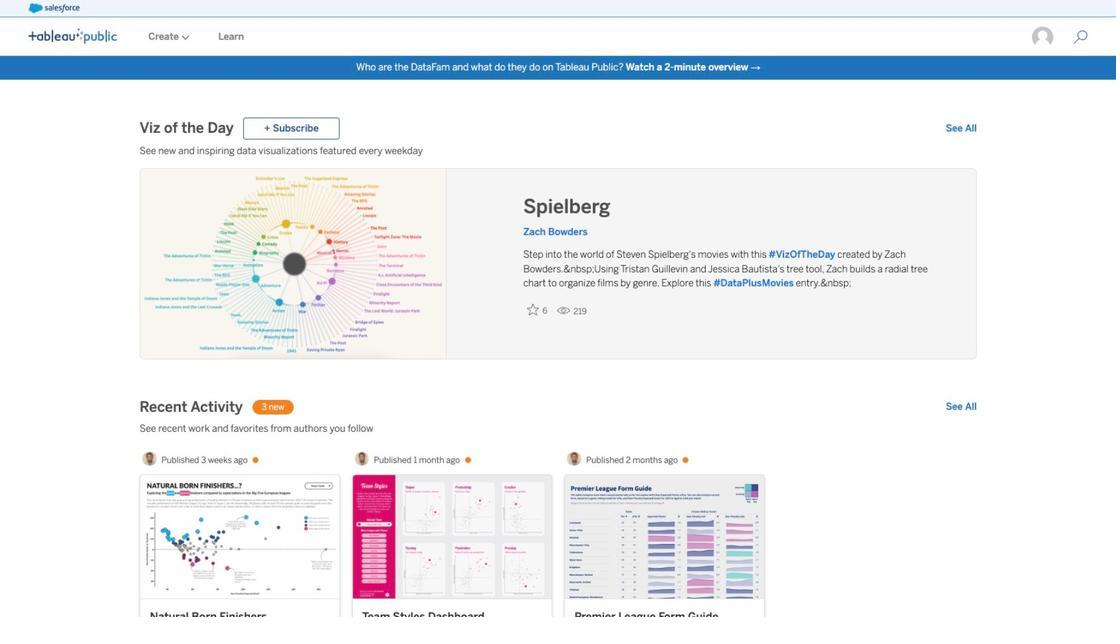 Task type: describe. For each thing, give the bounding box(es) containing it.
Add Favorite button
[[523, 300, 552, 320]]

gary.orlando image
[[1031, 26, 1054, 49]]

2 ben norland image from the left
[[355, 452, 369, 466]]

recent activity heading
[[140, 398, 243, 417]]

see new and inspiring data visualizations featured every weekday element
[[140, 144, 977, 159]]

tableau public viz of the day image
[[140, 169, 446, 360]]

workbook thumbnail image for ben norland icon
[[565, 475, 764, 599]]

add favorite image
[[527, 304, 539, 316]]

see recent work and favorites from authors you follow element
[[140, 422, 977, 436]]

ben norland image
[[567, 452, 581, 466]]



Task type: vqa. For each thing, say whether or not it's contained in the screenshot.
Featured Author "heading"
no



Task type: locate. For each thing, give the bounding box(es) containing it.
2 workbook thumbnail image from the left
[[353, 475, 552, 599]]

workbook thumbnail image for 2nd ben norland image from the right
[[140, 475, 339, 599]]

0 horizontal spatial workbook thumbnail image
[[140, 475, 339, 599]]

2 horizontal spatial workbook thumbnail image
[[565, 475, 764, 599]]

workbook thumbnail image for 2nd ben norland image from left
[[353, 475, 552, 599]]

1 workbook thumbnail image from the left
[[140, 475, 339, 599]]

ben norland image
[[142, 452, 157, 466], [355, 452, 369, 466]]

create image
[[179, 35, 190, 40]]

see all viz of the day element
[[946, 122, 977, 136]]

go to search image
[[1059, 30, 1102, 44]]

1 horizontal spatial ben norland image
[[355, 452, 369, 466]]

1 horizontal spatial workbook thumbnail image
[[353, 475, 552, 599]]

1 ben norland image from the left
[[142, 452, 157, 466]]

0 horizontal spatial ben norland image
[[142, 452, 157, 466]]

viz of the day heading
[[140, 119, 234, 138]]

see all recent activity element
[[946, 400, 977, 415]]

workbook thumbnail image
[[140, 475, 339, 599], [353, 475, 552, 599], [565, 475, 764, 599]]

salesforce logo image
[[29, 4, 80, 13]]

logo image
[[29, 28, 117, 44]]

3 workbook thumbnail image from the left
[[565, 475, 764, 599]]



